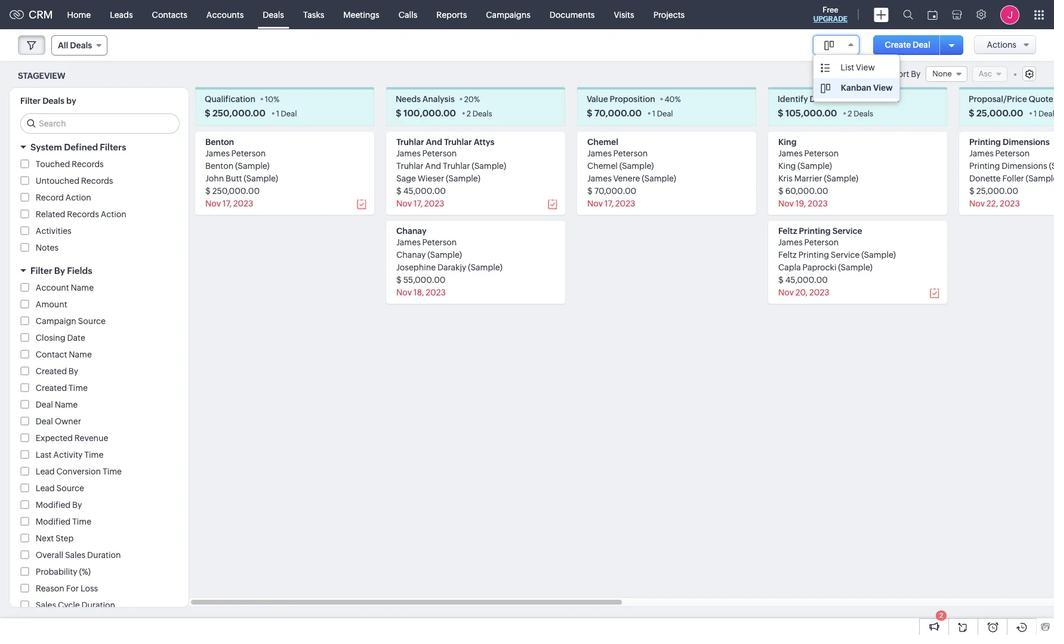 Task type: locate. For each thing, give the bounding box(es) containing it.
lead for lead conversion time
[[36, 467, 55, 477]]

list view option
[[814, 58, 900, 78]]

0 horizontal spatial 2
[[467, 109, 471, 118]]

45,000.00 inside feltz printing service james peterson feltz printing service (sample) capla paprocki (sample) $ 45,000.00 nov 20, 2023
[[786, 275, 828, 285]]

accounts link
[[197, 0, 253, 29]]

10
[[265, 95, 273, 104]]

overall sales duration
[[36, 551, 121, 560]]

(sample) down truhlar and truhlar (sample) link
[[446, 174, 481, 184]]

17, inside benton james peterson benton (sample) john butt (sample) $ 250,000.00 nov 17, 2023
[[223, 199, 232, 209]]

james
[[205, 149, 230, 158], [397, 149, 421, 158], [588, 149, 612, 158], [779, 149, 803, 158], [970, 149, 994, 158], [588, 174, 612, 184], [397, 238, 421, 247], [779, 238, 803, 247]]

benton
[[205, 138, 234, 147], [205, 161, 234, 171]]

$ inside feltz printing service james peterson feltz printing service (sample) capla paprocki (sample) $ 45,000.00 nov 20, 2023
[[779, 275, 784, 285]]

2 70,000.00 from the top
[[595, 186, 637, 196]]

source up date at the bottom left
[[78, 317, 106, 326]]

truhlar up sage wieser (sample) link
[[443, 161, 470, 171]]

duration for sales cycle duration
[[81, 601, 115, 610]]

by up account name
[[54, 266, 65, 276]]

truhlar up sage at the top left of the page
[[397, 161, 424, 171]]

2 horizontal spatial 2
[[940, 612, 944, 619]]

1 17, from the left
[[223, 199, 232, 209]]

campaign
[[36, 317, 76, 326]]

45,000.00
[[403, 186, 446, 196], [786, 275, 828, 285]]

$
[[205, 108, 211, 118], [396, 108, 402, 118], [587, 108, 593, 118], [778, 108, 784, 118], [969, 108, 975, 118], [205, 186, 211, 196], [397, 186, 402, 196], [588, 186, 593, 196], [779, 186, 784, 196], [970, 186, 975, 196], [397, 275, 402, 285], [779, 275, 784, 285]]

2 250,000.00 from the top
[[212, 186, 260, 196]]

duration up (%)
[[87, 551, 121, 560]]

contact name
[[36, 350, 92, 360]]

100,000.00
[[404, 108, 456, 118]]

$ down the john
[[205, 186, 211, 196]]

1 vertical spatial name
[[69, 350, 92, 360]]

$ down capla
[[779, 275, 784, 285]]

17, inside chemel james peterson chemel (sample) james venere (sample) $ 70,000.00 nov 17, 2023
[[605, 199, 614, 209]]

nov inside chanay james peterson chanay (sample) josephine darakjy (sample) $ 55,000.00 nov 18, 2023
[[397, 288, 412, 298]]

1 created from the top
[[36, 367, 67, 376]]

2 feltz from the top
[[779, 250, 797, 260]]

1 vertical spatial view
[[874, 83, 893, 93]]

70,000.00 down venere
[[595, 186, 637, 196]]

untouched
[[36, 176, 79, 186]]

% for $ 250,000.00
[[273, 95, 280, 104]]

1 vertical spatial filter
[[30, 266, 52, 276]]

2023 inside feltz printing service james peterson feltz printing service (sample) capla paprocki (sample) $ 45,000.00 nov 20, 2023
[[810, 288, 830, 298]]

2 lead from the top
[[36, 484, 55, 493]]

2 % from the left
[[474, 95, 480, 104]]

2 for $ 105,000.00
[[848, 109, 852, 118]]

king link
[[779, 138, 797, 147]]

deals left by
[[43, 96, 64, 106]]

0 vertical spatial feltz
[[779, 227, 798, 236]]

0 vertical spatial view
[[856, 63, 875, 72]]

overall
[[36, 551, 63, 560]]

0 vertical spatial dimensions
[[1003, 138, 1050, 147]]

17, for benton james peterson benton (sample) john butt (sample) $ 250,000.00 nov 17, 2023
[[223, 199, 232, 209]]

0 vertical spatial 70,000.00
[[595, 108, 642, 118]]

0 vertical spatial service
[[833, 227, 863, 236]]

peterson inside king james peterson king (sample) kris marrier (sample) $ 60,000.00 nov 19, 2023
[[805, 149, 839, 158]]

250,000.00 down qualification
[[213, 108, 266, 118]]

0 vertical spatial duration
[[87, 551, 121, 560]]

free
[[823, 5, 839, 14]]

0 vertical spatial king
[[779, 138, 797, 147]]

amount
[[36, 300, 67, 310]]

1 horizontal spatial action
[[101, 210, 126, 219]]

0 vertical spatial chemel
[[588, 138, 619, 147]]

2 modified from the top
[[36, 517, 71, 527]]

tasks
[[303, 10, 324, 19]]

17, down sage at the top left of the page
[[414, 199, 423, 209]]

1 horizontal spatial 2 deals
[[848, 109, 874, 118]]

(sample) down attys
[[472, 161, 506, 171]]

sort by
[[893, 69, 921, 79]]

action down untouched records
[[101, 210, 126, 219]]

kris
[[779, 174, 793, 184]]

benton james peterson benton (sample) john butt (sample) $ 250,000.00 nov 17, 2023
[[205, 138, 278, 209]]

0 horizontal spatial 1 deal
[[276, 109, 297, 118]]

benton up benton (sample) link
[[205, 138, 234, 147]]

2 deals for 105,000.00
[[848, 109, 874, 118]]

0 horizontal spatial 1
[[276, 109, 279, 118]]

create menu element
[[867, 0, 896, 29]]

2023 inside king james peterson king (sample) kris marrier (sample) $ 60,000.00 nov 19, 2023
[[808, 199, 828, 209]]

None field
[[813, 35, 860, 55]]

activity
[[53, 450, 83, 460]]

create deal
[[885, 40, 931, 50]]

2 deals down 20 %
[[467, 109, 492, 118]]

1 horizontal spatial 17,
[[414, 199, 423, 209]]

modified up next step
[[36, 517, 71, 527]]

size image
[[825, 40, 834, 51], [821, 83, 830, 94]]

proposal/price
[[969, 95, 1028, 104]]

value proposition
[[587, 95, 656, 104]]

0 vertical spatial 250,000.00
[[213, 108, 266, 118]]

sales cycle duration
[[36, 601, 115, 610]]

reports link
[[427, 0, 477, 29]]

250,000.00 down butt
[[212, 186, 260, 196]]

$ inside chanay james peterson chanay (sample) josephine darakjy (sample) $ 55,000.00 nov 18, 2023
[[397, 275, 402, 285]]

records down touched records
[[81, 176, 113, 186]]

45,000.00 down wieser
[[403, 186, 446, 196]]

view for kanban view
[[874, 83, 893, 93]]

1 down quote
[[1034, 109, 1037, 118]]

1
[[276, 109, 279, 118], [653, 109, 656, 118], [1034, 109, 1037, 118]]

2 vertical spatial records
[[67, 210, 99, 219]]

1 for $ 70,000.00
[[653, 109, 656, 118]]

venere
[[614, 174, 640, 184]]

(%)
[[79, 567, 91, 577]]

profile element
[[994, 0, 1027, 29]]

$ down the donette in the top right of the page
[[970, 186, 975, 196]]

records for related
[[67, 210, 99, 219]]

2 25,000.00 from the top
[[977, 186, 1019, 196]]

deal down quote
[[1039, 109, 1055, 118]]

0 horizontal spatial action
[[65, 193, 91, 203]]

by for filter
[[54, 266, 65, 276]]

1 vertical spatial records
[[81, 176, 113, 186]]

view
[[856, 63, 875, 72], [874, 83, 893, 93]]

1 1 from the left
[[276, 109, 279, 118]]

system defined filters button
[[10, 137, 189, 158]]

king up kris
[[779, 161, 796, 171]]

$ down 'proposal/price'
[[969, 108, 975, 118]]

2 horizontal spatial 1 deal
[[1034, 109, 1055, 118]]

3 % from the left
[[675, 95, 681, 104]]

view inside option
[[874, 83, 893, 93]]

deals left tasks link
[[263, 10, 284, 19]]

1 for $ 250,000.00
[[276, 109, 279, 118]]

1 vertical spatial king
[[779, 161, 796, 171]]

duration down loss
[[81, 601, 115, 610]]

deal down "40"
[[657, 109, 673, 118]]

1 horizontal spatial 2
[[848, 109, 852, 118]]

james down chanay link
[[397, 238, 421, 247]]

2 1 from the left
[[653, 109, 656, 118]]

2 17, from the left
[[414, 199, 423, 209]]

$ inside king james peterson king (sample) kris marrier (sample) $ 60,000.00 nov 19, 2023
[[779, 186, 784, 196]]

probability
[[36, 567, 77, 577]]

chanay up josephine
[[397, 250, 426, 260]]

lead source
[[36, 484, 84, 493]]

1 vertical spatial chemel
[[588, 161, 618, 171]]

1 vertical spatial sales
[[36, 601, 56, 610]]

list box
[[814, 55, 900, 102]]

james inside king james peterson king (sample) kris marrier (sample) $ 60,000.00 nov 19, 2023
[[779, 149, 803, 158]]

$ down sage at the top left of the page
[[397, 186, 402, 196]]

2023 inside chanay james peterson chanay (sample) josephine darakjy (sample) $ 55,000.00 nov 18, 2023
[[426, 288, 446, 298]]

created up deal name on the left bottom of page
[[36, 384, 67, 393]]

king up king (sample) link
[[779, 138, 797, 147]]

accounts
[[207, 10, 244, 19]]

1 % from the left
[[273, 95, 280, 104]]

1 vertical spatial 25,000.00
[[977, 186, 1019, 196]]

1 lead from the top
[[36, 467, 55, 477]]

2 2 deals from the left
[[848, 109, 874, 118]]

truhlar and truhlar (sample) link
[[397, 161, 506, 171]]

view for list view
[[856, 63, 875, 72]]

1 horizontal spatial 1 deal
[[653, 109, 673, 118]]

70,000.00 down value proposition at the right of the page
[[595, 108, 642, 118]]

nov left 20,
[[779, 288, 794, 298]]

1 vertical spatial duration
[[81, 601, 115, 610]]

makers
[[846, 95, 874, 104]]

3 17, from the left
[[605, 199, 614, 209]]

filter by fields button
[[10, 261, 189, 281]]

system defined filters
[[30, 142, 126, 152]]

2023
[[233, 199, 253, 209], [424, 199, 445, 209], [616, 199, 636, 209], [808, 199, 828, 209], [1000, 199, 1020, 209], [426, 288, 446, 298], [810, 288, 830, 298]]

campaign source
[[36, 317, 106, 326]]

2023 right 22,
[[1000, 199, 1020, 209]]

40
[[665, 95, 675, 104]]

1 vertical spatial modified
[[36, 517, 71, 527]]

and down the 100,000.00
[[426, 138, 442, 147]]

related
[[36, 210, 65, 219]]

kanban view
[[841, 83, 893, 93]]

1 vertical spatial service
[[831, 250, 860, 260]]

chemel up chemel (sample) link
[[588, 138, 619, 147]]

0 vertical spatial filter
[[20, 96, 41, 106]]

filter down stageview
[[20, 96, 41, 106]]

3 1 deal from the left
[[1034, 109, 1055, 118]]

filter deals by
[[20, 96, 76, 106]]

profile image
[[1001, 5, 1020, 24]]

action up the related records action
[[65, 193, 91, 203]]

kanban view option
[[814, 78, 900, 99]]

0 vertical spatial lead
[[36, 467, 55, 477]]

view right list
[[856, 63, 875, 72]]

lead up modified by
[[36, 484, 55, 493]]

2 horizontal spatial 1
[[1034, 109, 1037, 118]]

james inside feltz printing service james peterson feltz printing service (sample) capla paprocki (sample) $ 45,000.00 nov 20, 2023
[[779, 238, 803, 247]]

% for $ 100,000.00
[[474, 95, 480, 104]]

$ 25,000.00
[[969, 108, 1024, 118]]

$ down chemel (sample) link
[[588, 186, 593, 196]]

calendar image
[[928, 10, 938, 19]]

250,000.00
[[213, 108, 266, 118], [212, 186, 260, 196]]

1 benton from the top
[[205, 138, 234, 147]]

(sample) up capla paprocki (sample) link
[[862, 250, 896, 260]]

1 deal down "40"
[[653, 109, 673, 118]]

1 horizontal spatial 45,000.00
[[786, 275, 828, 285]]

nov left the 18,
[[397, 288, 412, 298]]

deal right create
[[913, 40, 931, 50]]

nov left 19,
[[779, 199, 794, 209]]

peterson up benton (sample) link
[[231, 149, 266, 158]]

1 vertical spatial 45,000.00
[[786, 275, 828, 285]]

1 vertical spatial feltz
[[779, 250, 797, 260]]

1 1 deal from the left
[[276, 109, 297, 118]]

james down benton link
[[205, 149, 230, 158]]

benton up the john
[[205, 161, 234, 171]]

all deals
[[58, 41, 92, 50]]

1 vertical spatial chanay
[[397, 250, 426, 260]]

chanay
[[397, 227, 427, 236], [397, 250, 426, 260]]

size image inside kanban view option
[[821, 83, 830, 94]]

truhlar up truhlar and truhlar (sample) link
[[444, 138, 472, 147]]

sales
[[65, 551, 85, 560], [36, 601, 56, 610]]

$ down identify
[[778, 108, 784, 118]]

1 vertical spatial lead
[[36, 484, 55, 493]]

3 1 from the left
[[1034, 109, 1037, 118]]

$ inside chemel james peterson chemel (sample) james venere (sample) $ 70,000.00 nov 17, 2023
[[588, 186, 593, 196]]

conversion
[[56, 467, 101, 477]]

0 vertical spatial 25,000.00
[[977, 108, 1024, 118]]

1 vertical spatial 70,000.00
[[595, 186, 637, 196]]

name up owner
[[55, 400, 78, 410]]

deals down makers on the top of page
[[854, 109, 874, 118]]

james down 'chemel' link
[[588, 149, 612, 158]]

peterson up chanay (sample) link at the top left of the page
[[423, 238, 457, 247]]

1 25,000.00 from the top
[[977, 108, 1024, 118]]

nov inside printing dimensions james peterson printing dimensions (s donette foller (sample $ 25,000.00 nov 22, 2023
[[970, 199, 985, 209]]

4 % from the left
[[894, 95, 900, 104]]

and up wieser
[[425, 161, 441, 171]]

1 horizontal spatial sales
[[65, 551, 85, 560]]

search image
[[904, 10, 914, 20]]

size image
[[821, 63, 830, 73]]

wieser
[[418, 174, 444, 184]]

filter by fields
[[30, 266, 92, 276]]

lead for lead source
[[36, 484, 55, 493]]

%
[[273, 95, 280, 104], [474, 95, 480, 104], [675, 95, 681, 104], [894, 95, 900, 104]]

0 vertical spatial modified
[[36, 501, 71, 510]]

1 vertical spatial source
[[56, 484, 84, 493]]

printing down 19,
[[799, 227, 831, 236]]

0 vertical spatial size image
[[825, 40, 834, 51]]

truhlar
[[397, 138, 424, 147], [444, 138, 472, 147], [397, 161, 424, 171], [443, 161, 470, 171]]

chanay link
[[397, 227, 427, 236]]

% down sort
[[894, 95, 900, 104]]

1 horizontal spatial 1
[[653, 109, 656, 118]]

james up sage at the top left of the page
[[397, 149, 421, 158]]

records down defined
[[72, 160, 104, 169]]

2 benton from the top
[[205, 161, 234, 171]]

1 deal down 10 %
[[276, 109, 297, 118]]

0 vertical spatial records
[[72, 160, 104, 169]]

name down date at the bottom left
[[69, 350, 92, 360]]

deals right all
[[70, 41, 92, 50]]

by for sort
[[911, 69, 921, 79]]

1 vertical spatial benton
[[205, 161, 234, 171]]

view inside option
[[856, 63, 875, 72]]

2023 right 20,
[[810, 288, 830, 298]]

sales up (%)
[[65, 551, 85, 560]]

45,000.00 up 20,
[[786, 275, 828, 285]]

0 vertical spatial source
[[78, 317, 106, 326]]

sage
[[397, 174, 416, 184]]

source for campaign source
[[78, 317, 106, 326]]

modified down lead source
[[36, 501, 71, 510]]

2 horizontal spatial 17,
[[605, 199, 614, 209]]

2 created from the top
[[36, 384, 67, 393]]

james inside truhlar and truhlar attys james peterson truhlar and truhlar (sample) sage wieser (sample) $ 45,000.00 nov 17, 2023
[[397, 149, 421, 158]]

2023 inside chemel james peterson chemel (sample) james venere (sample) $ 70,000.00 nov 17, 2023
[[616, 199, 636, 209]]

modified
[[36, 501, 71, 510], [36, 517, 71, 527]]

20,
[[796, 288, 808, 298]]

dimensions
[[1003, 138, 1050, 147], [1002, 161, 1048, 171]]

deal up deal owner
[[36, 400, 53, 410]]

name for account name
[[71, 283, 94, 293]]

1 modified from the top
[[36, 501, 71, 510]]

deal right $ 250,000.00
[[281, 109, 297, 118]]

2 chanay from the top
[[397, 250, 426, 260]]

0 vertical spatial created
[[36, 367, 67, 376]]

2 vertical spatial name
[[55, 400, 78, 410]]

james inside benton james peterson benton (sample) john butt (sample) $ 250,000.00 nov 17, 2023
[[205, 149, 230, 158]]

1 2 deals from the left
[[467, 109, 492, 118]]

view up 60
[[874, 83, 893, 93]]

kanban
[[841, 83, 872, 93]]

james up capla
[[779, 238, 803, 247]]

0 vertical spatial 45,000.00
[[403, 186, 446, 196]]

0 vertical spatial sales
[[65, 551, 85, 560]]

$ down kris
[[779, 186, 784, 196]]

0 vertical spatial name
[[71, 283, 94, 293]]

1 down proposition
[[653, 109, 656, 118]]

time right conversion
[[103, 467, 122, 477]]

modified for modified time
[[36, 517, 71, 527]]

source for lead source
[[56, 484, 84, 493]]

peterson down the printing dimensions "link" in the right top of the page
[[996, 149, 1030, 158]]

peterson inside benton james peterson benton (sample) john butt (sample) $ 250,000.00 nov 17, 2023
[[231, 149, 266, 158]]

0 vertical spatial chanay
[[397, 227, 427, 236]]

peterson down truhlar and truhlar attys 'link'
[[423, 149, 457, 158]]

deal owner
[[36, 417, 81, 427]]

by inside dropdown button
[[54, 266, 65, 276]]

2023 down venere
[[616, 199, 636, 209]]

james up the donette in the top right of the page
[[970, 149, 994, 158]]

projects
[[654, 10, 685, 19]]

sort
[[893, 69, 910, 79]]

1 vertical spatial size image
[[821, 83, 830, 94]]

created down contact
[[36, 367, 67, 376]]

2023 inside truhlar and truhlar attys james peterson truhlar and truhlar (sample) sage wieser (sample) $ 45,000.00 nov 17, 2023
[[424, 199, 445, 209]]

1 feltz from the top
[[779, 227, 798, 236]]

projects link
[[644, 0, 695, 29]]

0 horizontal spatial 17,
[[223, 199, 232, 209]]

by down contact name
[[69, 367, 78, 376]]

filter inside dropdown button
[[30, 266, 52, 276]]

(s
[[1049, 161, 1055, 171]]

deals inside all deals field
[[70, 41, 92, 50]]

feltz printing service link
[[779, 227, 863, 236]]

chanay up chanay (sample) link at the top left of the page
[[397, 227, 427, 236]]

created by
[[36, 367, 78, 376]]

name down fields
[[71, 283, 94, 293]]

0 horizontal spatial 45,000.00
[[403, 186, 446, 196]]

2023 down john butt (sample) link
[[233, 199, 253, 209]]

record action
[[36, 193, 91, 203]]

create
[[885, 40, 912, 50]]

peterson inside feltz printing service james peterson feltz printing service (sample) capla paprocki (sample) $ 45,000.00 nov 20, 2023
[[805, 238, 839, 247]]

(sample) up john butt (sample) link
[[235, 161, 270, 171]]

by right sort
[[911, 69, 921, 79]]

name
[[71, 283, 94, 293], [69, 350, 92, 360], [55, 400, 78, 410]]

2 1 deal from the left
[[653, 109, 673, 118]]

17,
[[223, 199, 232, 209], [414, 199, 423, 209], [605, 199, 614, 209]]

2 deals down makers on the top of page
[[848, 109, 874, 118]]

1 vertical spatial 250,000.00
[[212, 186, 260, 196]]

truhlar down $ 100,000.00
[[397, 138, 424, 147]]

0 vertical spatial benton
[[205, 138, 234, 147]]

chemel
[[588, 138, 619, 147], [588, 161, 618, 171]]

created time
[[36, 384, 88, 393]]

search element
[[896, 0, 921, 29]]

45,000.00 inside truhlar and truhlar attys james peterson truhlar and truhlar (sample) sage wieser (sample) $ 45,000.00 nov 17, 2023
[[403, 186, 446, 196]]

0 horizontal spatial 2 deals
[[467, 109, 492, 118]]

time down revenue at the left
[[84, 450, 103, 460]]

1 vertical spatial created
[[36, 384, 67, 393]]

crm link
[[10, 8, 53, 21]]

by for modified
[[72, 501, 82, 510]]



Task type: describe. For each thing, give the bounding box(es) containing it.
17, for chemel james peterson chemel (sample) james venere (sample) $ 70,000.00 nov 17, 2023
[[605, 199, 614, 209]]

campaigns link
[[477, 0, 540, 29]]

40 %
[[665, 95, 681, 104]]

donette foller (sample link
[[970, 174, 1055, 184]]

0 vertical spatial action
[[65, 193, 91, 203]]

2023 inside printing dimensions james peterson printing dimensions (s donette foller (sample $ 25,000.00 nov 22, 2023
[[1000, 199, 1020, 209]]

$ 70,000.00
[[587, 108, 642, 118]]

printing up paprocki
[[799, 250, 829, 260]]

account
[[36, 283, 69, 293]]

$ down qualification
[[205, 108, 211, 118]]

lead conversion time
[[36, 467, 122, 477]]

feltz printing service james peterson feltz printing service (sample) capla paprocki (sample) $ 45,000.00 nov 20, 2023
[[779, 227, 896, 298]]

james down chemel (sample) link
[[588, 174, 612, 184]]

printing up the donette in the top right of the page
[[970, 161, 1000, 171]]

20 %
[[464, 95, 480, 104]]

1 70,000.00 from the top
[[595, 108, 642, 118]]

deals link
[[253, 0, 294, 29]]

2 deals for 100,000.00
[[467, 109, 492, 118]]

fields
[[67, 266, 92, 276]]

nov inside truhlar and truhlar attys james peterson truhlar and truhlar (sample) sage wieser (sample) $ 45,000.00 nov 17, 2023
[[397, 199, 412, 209]]

james inside printing dimensions james peterson printing dimensions (s donette foller (sample $ 25,000.00 nov 22, 2023
[[970, 149, 994, 158]]

king james peterson king (sample) kris marrier (sample) $ 60,000.00 nov 19, 2023
[[779, 138, 859, 209]]

records for touched
[[72, 160, 104, 169]]

peterson inside chemel james peterson chemel (sample) james venere (sample) $ 70,000.00 nov 17, 2023
[[614, 149, 648, 158]]

contact
[[36, 350, 67, 360]]

list box containing list view
[[814, 55, 900, 102]]

printing dimensions james peterson printing dimensions (s donette foller (sample $ 25,000.00 nov 22, 2023
[[970, 138, 1055, 209]]

None field
[[926, 66, 968, 82]]

10 %
[[265, 95, 280, 104]]

visits link
[[605, 0, 644, 29]]

17, inside truhlar and truhlar attys james peterson truhlar and truhlar (sample) sage wieser (sample) $ 45,000.00 nov 17, 2023
[[414, 199, 423, 209]]

1 king from the top
[[779, 138, 797, 147]]

upgrade
[[814, 15, 848, 23]]

1 vertical spatial action
[[101, 210, 126, 219]]

reason
[[36, 584, 64, 594]]

$ 250,000.00
[[205, 108, 266, 118]]

closing
[[36, 333, 65, 343]]

(sample) up kris marrier (sample) link
[[798, 161, 832, 171]]

meetings link
[[334, 0, 389, 29]]

all
[[58, 41, 68, 50]]

feltz printing service (sample) link
[[779, 250, 896, 260]]

deal up the expected in the left of the page
[[36, 417, 53, 427]]

revenue
[[74, 434, 108, 443]]

time down created by on the bottom left
[[69, 384, 88, 393]]

expected revenue
[[36, 434, 108, 443]]

2 king from the top
[[779, 161, 796, 171]]

nov inside benton james peterson benton (sample) john butt (sample) $ 250,000.00 nov 17, 2023
[[205, 199, 221, 209]]

none
[[933, 69, 952, 78]]

printing dimensions link
[[970, 138, 1050, 147]]

$ down the value
[[587, 108, 593, 118]]

free upgrade
[[814, 5, 848, 23]]

(sample) right marrier
[[824, 174, 859, 184]]

created for created by
[[36, 367, 67, 376]]

name for deal name
[[55, 400, 78, 410]]

$ inside benton james peterson benton (sample) john butt (sample) $ 250,000.00 nov 17, 2023
[[205, 186, 211, 196]]

22,
[[987, 199, 999, 209]]

proposal/price quote
[[969, 95, 1054, 104]]

quote
[[1029, 95, 1054, 104]]

modified for modified by
[[36, 501, 71, 510]]

paprocki
[[803, 263, 837, 272]]

printing down $ 25,000.00
[[970, 138, 1001, 147]]

nov inside feltz printing service james peterson feltz printing service (sample) capla paprocki (sample) $ 45,000.00 nov 20, 2023
[[779, 288, 794, 298]]

55,000.00
[[403, 275, 446, 285]]

capla paprocki (sample) link
[[779, 263, 873, 272]]

% for $ 70,000.00
[[675, 95, 681, 104]]

calls link
[[389, 0, 427, 29]]

duration for overall sales duration
[[87, 551, 121, 560]]

josephine darakjy (sample) link
[[397, 263, 503, 272]]

25,000.00 inside printing dimensions james peterson printing dimensions (s donette foller (sample $ 25,000.00 nov 22, 2023
[[977, 186, 1019, 196]]

peterson inside chanay james peterson chanay (sample) josephine darakjy (sample) $ 55,000.00 nov 18, 2023
[[423, 238, 457, 247]]

touched records
[[36, 160, 104, 169]]

activities
[[36, 227, 71, 236]]

1 chemel from the top
[[588, 138, 619, 147]]

1 250,000.00 from the top
[[213, 108, 266, 118]]

$ inside printing dimensions james peterson printing dimensions (s donette foller (sample $ 25,000.00 nov 22, 2023
[[970, 186, 975, 196]]

leads
[[110, 10, 133, 19]]

All Deals field
[[51, 35, 108, 56]]

$ down needs
[[396, 108, 402, 118]]

70,000.00 inside chemel james peterson chemel (sample) james venere (sample) $ 70,000.00 nov 17, 2023
[[595, 186, 637, 196]]

deals down 20 %
[[473, 109, 492, 118]]

john butt (sample) link
[[205, 174, 278, 184]]

james venere (sample) link
[[588, 174, 677, 184]]

2023 inside benton james peterson benton (sample) john butt (sample) $ 250,000.00 nov 17, 2023
[[233, 199, 253, 209]]

1 vertical spatial dimensions
[[1002, 161, 1048, 171]]

attys
[[474, 138, 495, 147]]

2 for $ 100,000.00
[[467, 109, 471, 118]]

250,000.00 inside benton james peterson benton (sample) john butt (sample) $ 250,000.00 nov 17, 2023
[[212, 186, 260, 196]]

$ 100,000.00
[[396, 108, 456, 118]]

account name
[[36, 283, 94, 293]]

butt
[[226, 174, 242, 184]]

reports
[[437, 10, 467, 19]]

marrier
[[795, 174, 823, 184]]

modified time
[[36, 517, 91, 527]]

last activity time
[[36, 450, 103, 460]]

records for untouched
[[81, 176, 113, 186]]

contacts link
[[142, 0, 197, 29]]

nov inside king james peterson king (sample) kris marrier (sample) $ 60,000.00 nov 19, 2023
[[779, 199, 794, 209]]

1 chanay from the top
[[397, 227, 427, 236]]

analysis
[[423, 95, 455, 104]]

darakjy
[[438, 263, 467, 272]]

identify
[[778, 95, 808, 104]]

defined
[[64, 142, 98, 152]]

identify decision makers
[[778, 95, 874, 104]]

documents link
[[540, 0, 605, 29]]

qualification
[[205, 95, 256, 104]]

created for created time
[[36, 384, 67, 393]]

time up "step"
[[72, 517, 91, 527]]

decision
[[810, 95, 844, 104]]

(sample) down feltz printing service (sample) link
[[839, 263, 873, 272]]

contacts
[[152, 10, 187, 19]]

next step
[[36, 534, 74, 544]]

by for created
[[69, 367, 78, 376]]

(sample) right darakjy
[[468, 263, 503, 272]]

name for contact name
[[69, 350, 92, 360]]

campaigns
[[486, 10, 531, 19]]

josephine
[[397, 263, 436, 272]]

% for $ 105,000.00
[[894, 95, 900, 104]]

60,000.00
[[786, 186, 829, 196]]

(sample) down benton (sample) link
[[244, 174, 278, 184]]

touched
[[36, 160, 70, 169]]

(sample) up james venere (sample) link
[[620, 161, 654, 171]]

Search text field
[[21, 114, 179, 133]]

closing date
[[36, 333, 85, 343]]

home link
[[58, 0, 100, 29]]

1 for $ 25,000.00
[[1034, 109, 1037, 118]]

filter for filter by fields
[[30, 266, 52, 276]]

1 deal for 70,000.00
[[653, 109, 673, 118]]

1 vertical spatial and
[[425, 161, 441, 171]]

filters
[[100, 142, 126, 152]]

chanay (sample) link
[[397, 250, 462, 260]]

18,
[[414, 288, 424, 298]]

peterson inside printing dimensions james peterson printing dimensions (s donette foller (sample $ 25,000.00 nov 22, 2023
[[996, 149, 1030, 158]]

deal name
[[36, 400, 78, 410]]

create menu image
[[874, 7, 889, 22]]

needs analysis
[[396, 95, 455, 104]]

king (sample) link
[[779, 161, 832, 171]]

2 chemel from the top
[[588, 161, 618, 171]]

printing dimensions (s link
[[970, 161, 1055, 171]]

date
[[67, 333, 85, 343]]

1 deal for 25,000.00
[[1034, 109, 1055, 118]]

filter for filter deals by
[[20, 96, 41, 106]]

0 vertical spatial and
[[426, 138, 442, 147]]

deals inside deals link
[[263, 10, 284, 19]]

probability (%)
[[36, 567, 91, 577]]

deal inside button
[[913, 40, 931, 50]]

peterson inside truhlar and truhlar attys james peterson truhlar and truhlar (sample) sage wieser (sample) $ 45,000.00 nov 17, 2023
[[423, 149, 457, 158]]

nov inside chemel james peterson chemel (sample) james venere (sample) $ 70,000.00 nov 17, 2023
[[588, 199, 603, 209]]

(sample) up josephine darakjy (sample) link
[[428, 250, 462, 260]]

benton (sample) link
[[205, 161, 270, 171]]

documents
[[550, 10, 595, 19]]

0 horizontal spatial sales
[[36, 601, 56, 610]]

james inside chanay james peterson chanay (sample) josephine darakjy (sample) $ 55,000.00 nov 18, 2023
[[397, 238, 421, 247]]

(sample) right venere
[[642, 174, 677, 184]]

reason for loss
[[36, 584, 98, 594]]

meetings
[[344, 10, 380, 19]]

proposition
[[610, 95, 656, 104]]

1 deal for 250,000.00
[[276, 109, 297, 118]]

visits
[[614, 10, 635, 19]]

$ inside truhlar and truhlar attys james peterson truhlar and truhlar (sample) sage wieser (sample) $ 45,000.00 nov 17, 2023
[[397, 186, 402, 196]]

system
[[30, 142, 62, 152]]

truhlar and truhlar attys james peterson truhlar and truhlar (sample) sage wieser (sample) $ 45,000.00 nov 17, 2023
[[397, 138, 506, 209]]



Task type: vqa. For each thing, say whether or not it's contained in the screenshot.
left 1 Deal
yes



